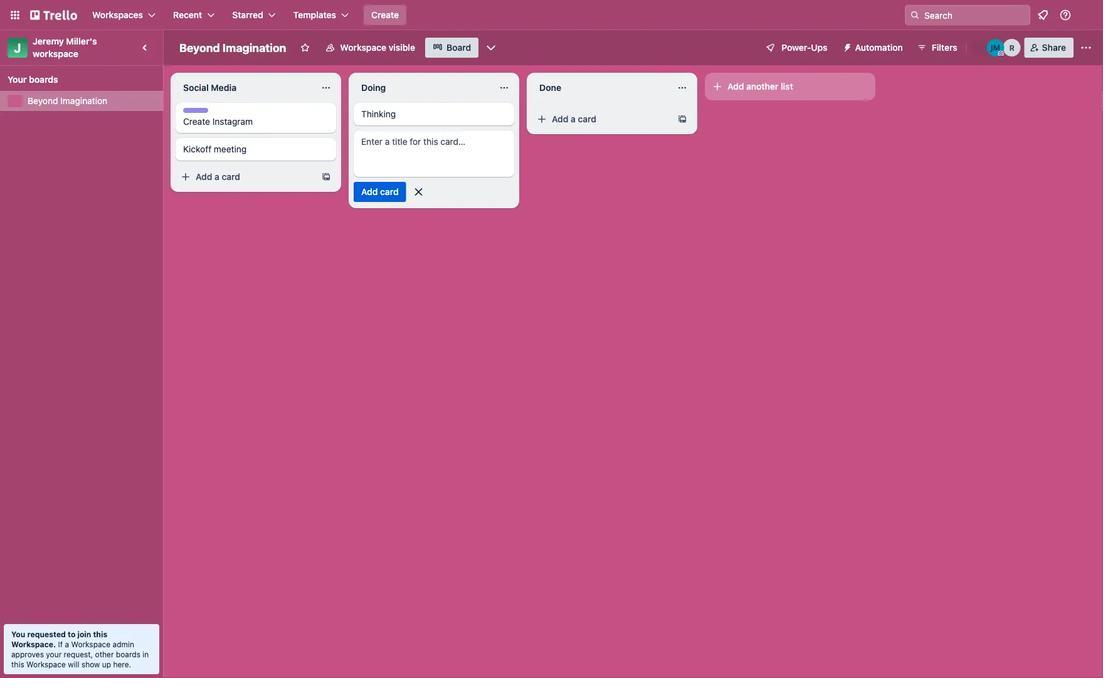 Task type: vqa. For each thing, say whether or not it's contained in the screenshot.
Color: orange, title: "Manual Deploy Steps" element to the bottom
no



Task type: describe. For each thing, give the bounding box(es) containing it.
jeremy miller (jeremymiller198) image
[[987, 39, 1005, 56]]

card for done
[[578, 114, 597, 124]]

r
[[1010, 43, 1015, 52]]

primary element
[[0, 0, 1104, 30]]

add card
[[361, 187, 399, 197]]

workspace.
[[11, 640, 56, 649]]

list
[[781, 81, 793, 92]]

0 horizontal spatial terry turtle (terryturtle) image
[[971, 39, 989, 56]]

create button
[[364, 5, 407, 25]]

requested
[[27, 630, 66, 639]]

0 horizontal spatial beyond
[[28, 96, 58, 106]]

1 horizontal spatial terry turtle (terryturtle) image
[[1081, 8, 1096, 23]]

back to home image
[[30, 5, 77, 25]]

create for create instagram
[[183, 116, 210, 127]]

star or unstar board image
[[300, 43, 310, 53]]

2 vertical spatial workspace
[[26, 660, 66, 669]]

create instagram
[[183, 116, 253, 127]]

will
[[68, 660, 79, 669]]

show
[[81, 660, 100, 669]]

0 horizontal spatial beyond imagination
[[28, 96, 107, 106]]

search image
[[910, 10, 920, 20]]

r button
[[1004, 39, 1021, 56]]

if a workspace admin approves your request, other boards in this workspace will show up here.
[[11, 640, 149, 669]]

add for add a card button associated with social media
[[196, 172, 212, 182]]

workspace inside button
[[340, 42, 386, 53]]

share
[[1042, 42, 1067, 53]]

your boards with 1 items element
[[8, 72, 149, 87]]

boards inside if a workspace admin approves your request, other boards in this workspace will show up here.
[[116, 650, 141, 659]]

add another list button
[[705, 73, 876, 100]]

sm image
[[838, 38, 855, 55]]

add a card for done
[[552, 114, 597, 124]]

another
[[747, 81, 779, 92]]

Enter a title for this card… text field
[[354, 130, 514, 177]]

jeremy miller's workspace
[[33, 36, 99, 59]]

you
[[11, 630, 25, 639]]

workspace
[[33, 49, 78, 59]]

other
[[95, 650, 114, 659]]

this inside you requested to join this workspace.
[[93, 630, 107, 639]]

Done text field
[[532, 78, 670, 98]]

instagram
[[213, 116, 253, 127]]

this inside if a workspace admin approves your request, other boards in this workspace will show up here.
[[11, 660, 24, 669]]

add another list
[[728, 81, 793, 92]]

workspaces
[[92, 10, 143, 20]]

create from template… image
[[321, 172, 331, 182]]

card inside button
[[380, 187, 399, 197]]

a for social media
[[215, 172, 220, 182]]

0 notifications image
[[1036, 8, 1051, 23]]

if
[[58, 640, 63, 649]]

workspace navigation collapse icon image
[[137, 39, 154, 56]]

1 vertical spatial workspace
[[71, 640, 111, 649]]

request,
[[64, 650, 93, 659]]

board
[[447, 42, 471, 53]]

customize views image
[[485, 41, 498, 54]]

miller's
[[66, 36, 97, 46]]

doing
[[361, 82, 386, 93]]

recent
[[173, 10, 202, 20]]

filters
[[932, 42, 958, 53]]



Task type: locate. For each thing, give the bounding box(es) containing it.
1 vertical spatial add a card button
[[176, 167, 316, 187]]

add a card for social media
[[196, 172, 240, 182]]

workspace
[[340, 42, 386, 53], [71, 640, 111, 649], [26, 660, 66, 669]]

add down kickoff
[[196, 172, 212, 182]]

j
[[14, 40, 21, 55]]

0 vertical spatial beyond
[[179, 41, 220, 54]]

1 horizontal spatial card
[[380, 187, 399, 197]]

beyond imagination
[[179, 41, 286, 54], [28, 96, 107, 106]]

1 vertical spatial boards
[[116, 650, 141, 659]]

share button
[[1025, 38, 1074, 58]]

your
[[8, 74, 27, 85]]

to
[[68, 630, 76, 639]]

ups
[[811, 42, 828, 53]]

add a card
[[552, 114, 597, 124], [196, 172, 240, 182]]

social media
[[183, 82, 237, 93]]

card
[[578, 114, 597, 124], [222, 172, 240, 182], [380, 187, 399, 197]]

add left another
[[728, 81, 744, 92]]

a right if
[[65, 640, 69, 649]]

workspace down join
[[71, 640, 111, 649]]

2 horizontal spatial workspace
[[340, 42, 386, 53]]

boards inside your boards with 1 items element
[[29, 74, 58, 85]]

media
[[211, 82, 237, 93]]

Search field
[[920, 6, 1030, 24]]

templates button
[[286, 5, 356, 25]]

Board name text field
[[173, 38, 293, 58]]

add for add another list button
[[728, 81, 744, 92]]

add a card button for done
[[532, 109, 673, 129]]

power-
[[782, 42, 811, 53]]

add down done
[[552, 114, 569, 124]]

you requested to join this workspace.
[[11, 630, 107, 649]]

thinking
[[361, 109, 396, 119]]

0 vertical spatial workspace
[[340, 42, 386, 53]]

1 vertical spatial terry turtle (terryturtle) image
[[971, 39, 989, 56]]

0 horizontal spatial boards
[[29, 74, 58, 85]]

a down the kickoff meeting
[[215, 172, 220, 182]]

create up workspace visible
[[371, 10, 399, 20]]

workspace left visible
[[340, 42, 386, 53]]

1 horizontal spatial this
[[93, 630, 107, 639]]

open information menu image
[[1060, 9, 1072, 21]]

beyond imagination link
[[28, 95, 156, 107]]

starred button
[[225, 5, 283, 25]]

boards right your
[[29, 74, 58, 85]]

add for done's add a card button
[[552, 114, 569, 124]]

1 vertical spatial imagination
[[60, 96, 107, 106]]

terry turtle (terryturtle) image
[[1081, 8, 1096, 23], [971, 39, 989, 56]]

create for create
[[371, 10, 399, 20]]

0 vertical spatial beyond imagination
[[179, 41, 286, 54]]

beyond imagination down your boards with 1 items element
[[28, 96, 107, 106]]

beyond inside text box
[[179, 41, 220, 54]]

add a card button for social media
[[176, 167, 316, 187]]

templates
[[293, 10, 336, 20]]

beyond down your boards
[[28, 96, 58, 106]]

a
[[571, 114, 576, 124], [215, 172, 220, 182], [65, 640, 69, 649]]

this
[[93, 630, 107, 639], [11, 660, 24, 669]]

card left cancel image
[[380, 187, 399, 197]]

power-ups button
[[757, 38, 835, 58]]

1 vertical spatial beyond imagination
[[28, 96, 107, 106]]

this member is an admin of this board. image
[[999, 51, 1004, 56]]

in
[[143, 650, 149, 659]]

0 horizontal spatial card
[[222, 172, 240, 182]]

add card button
[[354, 182, 406, 202]]

0 horizontal spatial add a card
[[196, 172, 240, 182]]

approves
[[11, 650, 44, 659]]

workspace down 'your'
[[26, 660, 66, 669]]

a for done
[[571, 114, 576, 124]]

1 horizontal spatial beyond imagination
[[179, 41, 286, 54]]

beyond
[[179, 41, 220, 54], [28, 96, 58, 106]]

visible
[[389, 42, 415, 53]]

add a card down the kickoff meeting
[[196, 172, 240, 182]]

card for social media
[[222, 172, 240, 182]]

imagination down starred popup button
[[223, 41, 286, 54]]

kickoff meeting link
[[183, 143, 329, 156]]

0 horizontal spatial add a card button
[[176, 167, 316, 187]]

beyond imagination inside text box
[[179, 41, 286, 54]]

workspace visible button
[[318, 38, 423, 58]]

1 horizontal spatial beyond
[[179, 41, 220, 54]]

automation button
[[838, 38, 911, 58]]

0 horizontal spatial create
[[183, 116, 210, 127]]

1 horizontal spatial create
[[371, 10, 399, 20]]

your boards
[[8, 74, 58, 85]]

jeremy
[[33, 36, 64, 46]]

social
[[183, 82, 209, 93]]

1 vertical spatial this
[[11, 660, 24, 669]]

2 horizontal spatial a
[[571, 114, 576, 124]]

1 horizontal spatial workspace
[[71, 640, 111, 649]]

create from template… image
[[678, 114, 688, 124]]

0 vertical spatial a
[[571, 114, 576, 124]]

1 vertical spatial add a card
[[196, 172, 240, 182]]

boards
[[29, 74, 58, 85], [116, 650, 141, 659]]

create up kickoff
[[183, 116, 210, 127]]

Social Media text field
[[176, 78, 314, 98]]

0 vertical spatial terry turtle (terryturtle) image
[[1081, 8, 1096, 23]]

here.
[[113, 660, 131, 669]]

boards down "admin"
[[116, 650, 141, 659]]

kickoff meeting
[[183, 144, 247, 154]]

1 vertical spatial create
[[183, 116, 210, 127]]

0 vertical spatial create
[[371, 10, 399, 20]]

0 vertical spatial add a card button
[[532, 109, 673, 129]]

add a card button down kickoff meeting link at the left top of the page
[[176, 167, 316, 187]]

0 horizontal spatial imagination
[[60, 96, 107, 106]]

starred
[[232, 10, 263, 20]]

rubyanndersson (rubyanndersson) image
[[1004, 39, 1021, 56]]

0 vertical spatial this
[[93, 630, 107, 639]]

workspace visible
[[340, 42, 415, 53]]

done
[[540, 82, 562, 93]]

beyond imagination down starred
[[179, 41, 286, 54]]

0 vertical spatial boards
[[29, 74, 58, 85]]

terry turtle (terryturtle) image right open information menu icon
[[1081, 8, 1096, 23]]

recent button
[[166, 5, 222, 25]]

workspaces button
[[85, 5, 163, 25]]

terry turtle (terryturtle) image left the this member is an admin of this board. image
[[971, 39, 989, 56]]

create inside "button"
[[371, 10, 399, 20]]

2 vertical spatial card
[[380, 187, 399, 197]]

add
[[728, 81, 744, 92], [552, 114, 569, 124], [196, 172, 212, 182], [361, 187, 378, 197]]

create
[[371, 10, 399, 20], [183, 116, 210, 127]]

add a card down done
[[552, 114, 597, 124]]

1 vertical spatial beyond
[[28, 96, 58, 106]]

add a card button down the done text box
[[532, 109, 673, 129]]

a down the done text box
[[571, 114, 576, 124]]

1 horizontal spatial add a card
[[552, 114, 597, 124]]

add left cancel image
[[361, 187, 378, 197]]

this down approves
[[11, 660, 24, 669]]

automation
[[855, 42, 903, 53]]

1 horizontal spatial boards
[[116, 650, 141, 659]]

board link
[[425, 38, 479, 58]]

1 vertical spatial card
[[222, 172, 240, 182]]

show menu image
[[1080, 41, 1093, 54]]

power-ups
[[782, 42, 828, 53]]

2 vertical spatial a
[[65, 640, 69, 649]]

add a card button
[[532, 109, 673, 129], [176, 167, 316, 187]]

0 vertical spatial card
[[578, 114, 597, 124]]

beyond down the recent dropdown button
[[179, 41, 220, 54]]

Doing text field
[[354, 78, 492, 98]]

this right join
[[93, 630, 107, 639]]

imagination
[[223, 41, 286, 54], [60, 96, 107, 106]]

up
[[102, 660, 111, 669]]

join
[[77, 630, 91, 639]]

1 vertical spatial a
[[215, 172, 220, 182]]

your
[[46, 650, 62, 659]]

create instagram link
[[183, 115, 329, 128]]

cancel image
[[413, 186, 425, 198]]

card down the done text box
[[578, 114, 597, 124]]

filters button
[[913, 38, 962, 58]]

meeting
[[214, 144, 247, 154]]

admin
[[113, 640, 134, 649]]

0 horizontal spatial a
[[65, 640, 69, 649]]

0 vertical spatial add a card
[[552, 114, 597, 124]]

1 horizontal spatial imagination
[[223, 41, 286, 54]]

a inside if a workspace admin approves your request, other boards in this workspace will show up here.
[[65, 640, 69, 649]]

thinking link
[[361, 108, 507, 120]]

1 horizontal spatial a
[[215, 172, 220, 182]]

1 horizontal spatial add a card button
[[532, 109, 673, 129]]

2 horizontal spatial card
[[578, 114, 597, 124]]

card down meeting
[[222, 172, 240, 182]]

0 horizontal spatial workspace
[[26, 660, 66, 669]]

imagination inside text box
[[223, 41, 286, 54]]

0 horizontal spatial this
[[11, 660, 24, 669]]

imagination down your boards with 1 items element
[[60, 96, 107, 106]]

0 vertical spatial imagination
[[223, 41, 286, 54]]

kickoff
[[183, 144, 212, 154]]



